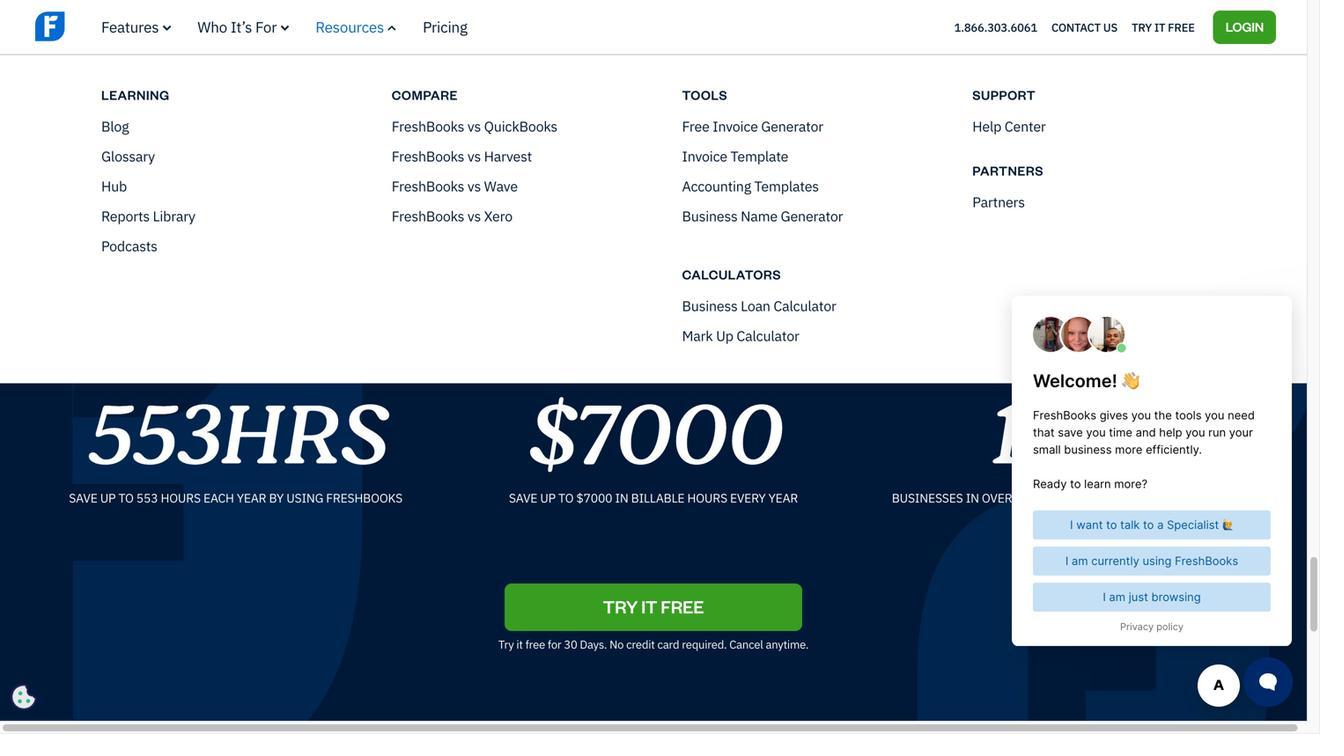 Task type: locate. For each thing, give the bounding box(es) containing it.
vs left xero
[[468, 207, 481, 225]]

for
[[255, 17, 277, 37]]

free left login link
[[1168, 20, 1195, 35]]

freshbooks for freshbooks vs harvest
[[392, 147, 464, 166]]

0 horizontal spatial save
[[69, 490, 97, 506]]

0 horizontal spatial to
[[118, 490, 134, 506]]

how do i work with my accountant on freshbooks?
[[213, 83, 547, 103]]

business
[[535, 320, 603, 342]]

partners link down 'help center'
[[973, 193, 1025, 211]]

hours
[[161, 490, 201, 506], [687, 490, 727, 506]]

freshbooks right using
[[326, 490, 403, 506]]

freshbooks down freshbooks vs wave link at the left
[[392, 207, 464, 225]]

1 horizontal spatial year
[[768, 490, 798, 506]]

xero
[[484, 207, 513, 225]]

generator down tools 'link'
[[761, 117, 823, 136]]

1 vertical spatial partners link
[[973, 193, 1025, 211]]

using
[[286, 490, 323, 506]]

1 business from the top
[[682, 207, 738, 225]]

why
[[497, 320, 532, 342]]

0 vertical spatial invoice
[[713, 117, 758, 136]]

30
[[564, 637, 577, 652]]

business up love
[[682, 297, 738, 315]]

1 year from the left
[[237, 490, 266, 506]]

freshbooks for freshbooks vs quickbooks
[[392, 117, 464, 136]]

in right $7000
[[615, 490, 628, 506]]

0 vertical spatial free
[[1168, 20, 1195, 35]]

save inside $ 7000 save up to $7000 in billable hours every year
[[509, 490, 537, 506]]

1 in from the left
[[615, 490, 628, 506]]

freshbooks up freshbooks vs wave link at the left
[[392, 147, 464, 166]]

my
[[343, 83, 363, 103]]

2 up from the left
[[540, 490, 556, 506]]

2 partners from the top
[[973, 193, 1025, 211]]

0 vertical spatial generator
[[761, 117, 823, 136]]

0 horizontal spatial year
[[237, 490, 266, 506]]

invoice up the accounting at top right
[[682, 147, 727, 166]]

podcasts
[[101, 237, 157, 255]]

free down the tools
[[682, 117, 710, 136]]

1 horizontal spatial to
[[558, 490, 574, 506]]

2 business from the top
[[682, 297, 738, 315]]

0 vertical spatial calculator
[[774, 297, 836, 315]]

2 year from the left
[[768, 490, 798, 506]]

in
[[615, 490, 628, 506], [966, 490, 979, 506]]

$ 7000 save up to $7000 in billable hours every year
[[509, 374, 798, 506]]

try right us
[[1132, 20, 1152, 35]]

try left free
[[498, 637, 514, 652]]

1 to from the left
[[118, 490, 134, 506]]

to inside 553 hrs save up to 553 hours each year by using freshbooks
[[118, 490, 134, 506]]

1 horizontal spatial up
[[540, 490, 556, 506]]

0 vertical spatial business
[[682, 207, 738, 225]]

save
[[69, 490, 97, 506], [509, 490, 537, 506]]

compare link
[[392, 85, 664, 104]]

freshbooks vs wave
[[392, 177, 518, 196]]

calculator down business loan calculator
[[737, 327, 799, 345]]

2 hours from the left
[[687, 490, 727, 506]]

hours inside $ 7000 save up to $7000 in billable hours every year
[[687, 490, 727, 506]]

in left over
[[966, 490, 979, 506]]

year
[[237, 490, 266, 506], [768, 490, 798, 506]]

0 horizontal spatial in
[[615, 490, 628, 506]]

freshbooks vs harvest link
[[392, 147, 532, 166]]

support
[[364, 21, 415, 41]]

calculator for mark up calculator
[[737, 327, 799, 345]]

over
[[982, 490, 1012, 506]]

glossary
[[101, 147, 155, 166]]

it
[[1155, 20, 1165, 35], [516, 637, 523, 652]]

free
[[525, 637, 545, 652]]

business loan calculator
[[682, 297, 836, 315]]

accountant
[[366, 83, 440, 103]]

free
[[1168, 20, 1195, 35], [682, 117, 710, 136]]

2 to from the left
[[558, 490, 574, 506]]

1 horizontal spatial try
[[1132, 20, 1152, 35]]

accounting templates link
[[682, 177, 819, 196]]

0 horizontal spatial try
[[498, 637, 514, 652]]

customers?
[[454, 21, 531, 41]]

dialog
[[0, 0, 1320, 735]]

1 vertical spatial business
[[682, 297, 738, 315]]

partners for 2nd partners link
[[973, 193, 1025, 211]]

business for business loan calculator
[[682, 297, 738, 315]]

0 horizontal spatial freshbooks
[[326, 490, 403, 506]]

2 horizontal spatial freshbooks
[[1174, 490, 1251, 506]]

resources
[[316, 17, 384, 37]]

vs down freshbooks vs quickbooks link
[[468, 147, 481, 166]]

1 up from the left
[[100, 490, 116, 506]]

1 vertical spatial try
[[498, 637, 514, 652]]

freshbooks
[[714, 320, 810, 342], [326, 490, 403, 506], [1174, 490, 1251, 506]]

in inside 160+ businesses in over 160 countries have used freshbooks
[[966, 490, 979, 506]]

up inside 553 hrs save up to 553 hours each year by using freshbooks
[[100, 490, 116, 506]]

1.866.303.6061 link
[[954, 20, 1037, 35]]

freshbooks vs xero
[[392, 207, 513, 225]]

1 horizontal spatial free
[[1168, 20, 1195, 35]]

who it's for
[[198, 17, 277, 37]]

business down the accounting at top right
[[682, 207, 738, 225]]

it right us
[[1155, 20, 1165, 35]]

template
[[731, 147, 788, 166]]

loan
[[741, 297, 770, 315]]

1 vs from the top
[[468, 117, 481, 136]]

year inside $ 7000 save up to $7000 in billable hours every year
[[768, 490, 798, 506]]

business name generator
[[682, 207, 843, 225]]

try
[[1132, 20, 1152, 35], [498, 637, 514, 652]]

0 horizontal spatial hours
[[161, 490, 201, 506]]

1 horizontal spatial save
[[509, 490, 537, 506]]

vs up 'freshbooks vs harvest' link
[[468, 117, 481, 136]]

freshbooks vs quickbooks link
[[392, 117, 557, 136]]

freshbooks left offer
[[249, 21, 327, 41]]

1 horizontal spatial it
[[1155, 20, 1165, 35]]

2 partners link from the top
[[973, 193, 1025, 211]]

used
[[1141, 490, 1171, 506]]

partners link
[[973, 161, 1245, 180], [973, 193, 1025, 211]]

by
[[269, 490, 284, 506]]

freshbooks down business loan calculator
[[714, 320, 810, 342]]

businesses
[[892, 490, 963, 506]]

0 horizontal spatial up
[[100, 490, 116, 506]]

0 vertical spatial partners
[[973, 162, 1044, 179]]

days.
[[580, 637, 607, 652]]

1 partners from the top
[[973, 162, 1044, 179]]

freshbooks up freshbooks vs xero link
[[392, 177, 464, 196]]

freshbooks inside 160+ businesses in over 160 countries have used freshbooks
[[1174, 490, 1251, 506]]

553 hrs save up to 553 hours each year by using freshbooks
[[69, 374, 403, 506]]

1 vertical spatial generator
[[781, 207, 843, 225]]

hours left the each
[[161, 490, 201, 506]]

1 save from the left
[[69, 490, 97, 506]]

offer
[[330, 21, 361, 41]]

partners link down 'support' link
[[973, 161, 1245, 180]]

calculator down calculators link
[[774, 297, 836, 315]]

1 horizontal spatial hours
[[687, 490, 727, 506]]

2 in from the left
[[966, 490, 979, 506]]

1 vertical spatial free
[[682, 117, 710, 136]]

to
[[118, 490, 134, 506], [558, 490, 574, 506]]

resources link
[[316, 17, 396, 37]]

2 save from the left
[[509, 490, 537, 506]]

harvest
[[484, 147, 532, 166]]

invoice template link
[[682, 147, 788, 166]]

for
[[548, 637, 561, 652]]

generator down templates
[[781, 207, 843, 225]]

required.
[[682, 637, 727, 652]]

center
[[1005, 117, 1046, 136]]

0 vertical spatial partners link
[[973, 161, 1245, 180]]

business name generator link
[[682, 207, 843, 225]]

up inside $ 7000 save up to $7000 in billable hours every year
[[540, 490, 556, 506]]

3 vs from the top
[[468, 177, 481, 196]]

hours left every
[[687, 490, 727, 506]]

0 vertical spatial it
[[1155, 20, 1165, 35]]

invoice up invoice template link
[[713, 117, 758, 136]]

1 vertical spatial calculator
[[737, 327, 799, 345]]

1 horizontal spatial in
[[966, 490, 979, 506]]

business
[[682, 207, 738, 225], [682, 297, 738, 315]]

it left free
[[516, 637, 523, 652]]

business loan calculator link
[[682, 297, 836, 315]]

try it free
[[603, 595, 704, 618]]

save inside 553 hrs save up to 553 hours each year by using freshbooks
[[69, 490, 97, 506]]

freshbooks down the compare
[[392, 117, 464, 136]]

up
[[100, 490, 116, 506], [540, 490, 556, 506]]

generator for free invoice generator
[[761, 117, 823, 136]]

freshbooks right used
[[1174, 490, 1251, 506]]

blog
[[101, 117, 129, 136]]

to inside $ 7000 save up to $7000 in billable hours every year
[[558, 490, 574, 506]]

vs for xero
[[468, 207, 481, 225]]

year left by
[[237, 490, 266, 506]]

1 hours from the left
[[161, 490, 201, 506]]

0 horizontal spatial free
[[682, 117, 710, 136]]

anytime.
[[766, 637, 809, 652]]

0 vertical spatial try
[[1132, 20, 1152, 35]]

2 vs from the top
[[468, 147, 481, 166]]

calculator
[[774, 297, 836, 315], [737, 327, 799, 345]]

$7000
[[576, 490, 612, 506]]

try for try it free
[[1132, 20, 1152, 35]]

4 vs from the top
[[468, 207, 481, 225]]

1.866.303.6061
[[954, 20, 1037, 35]]

credit
[[626, 637, 655, 652]]

does
[[213, 21, 246, 41]]

countries
[[1039, 490, 1105, 506]]

0 horizontal spatial it
[[516, 637, 523, 652]]

invoice
[[713, 117, 758, 136], [682, 147, 727, 166]]

1 vertical spatial partners
[[973, 193, 1025, 211]]

1 vertical spatial invoice
[[682, 147, 727, 166]]

year right every
[[768, 490, 798, 506]]

vs left the 'wave'
[[468, 177, 481, 196]]

reports library
[[101, 207, 195, 225]]

1 vertical spatial it
[[516, 637, 523, 652]]



Task type: vqa. For each thing, say whether or not it's contained in the screenshot.
for
yes



Task type: describe. For each thing, give the bounding box(es) containing it.
help center
[[973, 117, 1046, 136]]

hours inside 553 hrs save up to 553 hours each year by using freshbooks
[[161, 490, 201, 506]]

reports
[[101, 207, 150, 225]]

features link
[[101, 17, 171, 37]]

help
[[973, 117, 1002, 136]]

it
[[641, 595, 657, 618]]

save for $
[[509, 490, 537, 506]]

wave
[[484, 177, 518, 196]]

up
[[716, 327, 734, 345]]

hub link
[[101, 177, 127, 196]]

compare
[[392, 86, 458, 103]]

love
[[673, 320, 710, 342]]

freshbooks?
[[463, 83, 547, 103]]

cancel
[[729, 637, 763, 652]]

library
[[153, 207, 195, 225]]

does freshbooks offer support to its customers?
[[213, 21, 531, 41]]

glossary link
[[101, 147, 155, 166]]

up for $
[[540, 490, 556, 506]]

160+ businesses in over 160 countries have used freshbooks
[[892, 374, 1251, 506]]

blog link
[[101, 117, 129, 136]]

freshbooks logo image
[[35, 9, 172, 43]]

pricing
[[423, 17, 467, 37]]

to for $
[[558, 490, 574, 506]]

save for 553
[[69, 490, 97, 506]]

owners
[[606, 320, 670, 342]]

try for try it free for 30 days. no credit card required. cancel anytime.
[[498, 637, 514, 652]]

mark up calculator
[[682, 327, 799, 345]]

free invoice generator link
[[682, 117, 823, 136]]

why business owners love freshbooks
[[497, 320, 810, 342]]

try it free
[[1132, 20, 1195, 35]]

160+
[[988, 374, 1160, 499]]

cookie consent banner dialog
[[13, 505, 277, 708]]

each
[[203, 490, 234, 506]]

contact us
[[1052, 20, 1118, 35]]

pricing link
[[423, 17, 467, 37]]

learning link
[[101, 85, 374, 104]]

accounting templates
[[682, 177, 819, 196]]

freshbooks for freshbooks vs wave
[[392, 177, 464, 196]]

hub
[[101, 177, 127, 196]]

freshbooks vs harvest
[[392, 147, 532, 166]]

vs for harvest
[[468, 147, 481, 166]]

partners for first partners link from the top of the page
[[973, 162, 1044, 179]]

who it's for link
[[198, 17, 289, 37]]

login
[[1226, 18, 1264, 35]]

generator for business name generator
[[781, 207, 843, 225]]

vs for wave
[[468, 177, 481, 196]]

invoice template
[[682, 147, 788, 166]]

its
[[435, 21, 451, 41]]

calculator for business loan calculator
[[774, 297, 836, 315]]

no
[[610, 637, 624, 652]]

billable
[[631, 490, 685, 506]]

160
[[1015, 490, 1037, 506]]

features
[[101, 17, 159, 37]]

$
[[526, 374, 575, 499]]

with
[[311, 83, 339, 103]]

try
[[603, 595, 638, 618]]

cookie preferences image
[[11, 684, 37, 711]]

who
[[198, 17, 227, 37]]

mark up calculator link
[[682, 327, 799, 345]]

7000
[[573, 374, 781, 499]]

business for business name generator
[[682, 207, 738, 225]]

support
[[973, 86, 1036, 103]]

to
[[419, 21, 432, 41]]

1 partners link from the top
[[973, 161, 1245, 180]]

hrs
[[217, 374, 386, 499]]

accounting
[[682, 177, 751, 196]]

freshbooks for freshbooks vs xero
[[392, 207, 464, 225]]

year inside 553 hrs save up to 553 hours each year by using freshbooks
[[237, 490, 266, 506]]

try it free link
[[505, 584, 802, 631]]

freshbooks vs quickbooks
[[392, 117, 557, 136]]

on
[[443, 83, 459, 103]]

in inside $ 7000 save up to $7000 in billable hours every year
[[615, 490, 628, 506]]

free
[[661, 595, 704, 618]]

it for free
[[1155, 20, 1165, 35]]

help center link
[[973, 117, 1046, 136]]

freshbooks inside 553 hrs save up to 553 hours each year by using freshbooks
[[326, 490, 403, 506]]

1 horizontal spatial freshbooks
[[714, 320, 810, 342]]

up for 553
[[100, 490, 116, 506]]

card
[[657, 637, 679, 652]]

freshbooks vs wave link
[[392, 177, 518, 196]]

name
[[741, 207, 778, 225]]

try it free for 30 days. no credit card required. cancel anytime.
[[498, 637, 809, 652]]

to for 553
[[118, 490, 134, 506]]

free invoice generator
[[682, 117, 823, 136]]

reports library link
[[101, 207, 195, 225]]

quickbooks
[[484, 117, 557, 136]]

it for free
[[516, 637, 523, 652]]

do
[[246, 83, 263, 103]]

contact us link
[[1052, 16, 1118, 39]]

vs for quickbooks
[[468, 117, 481, 136]]

podcasts link
[[101, 237, 157, 255]]

calculators link
[[682, 265, 955, 284]]

freshbooks vs xero link
[[392, 207, 513, 225]]

work
[[275, 83, 308, 103]]



